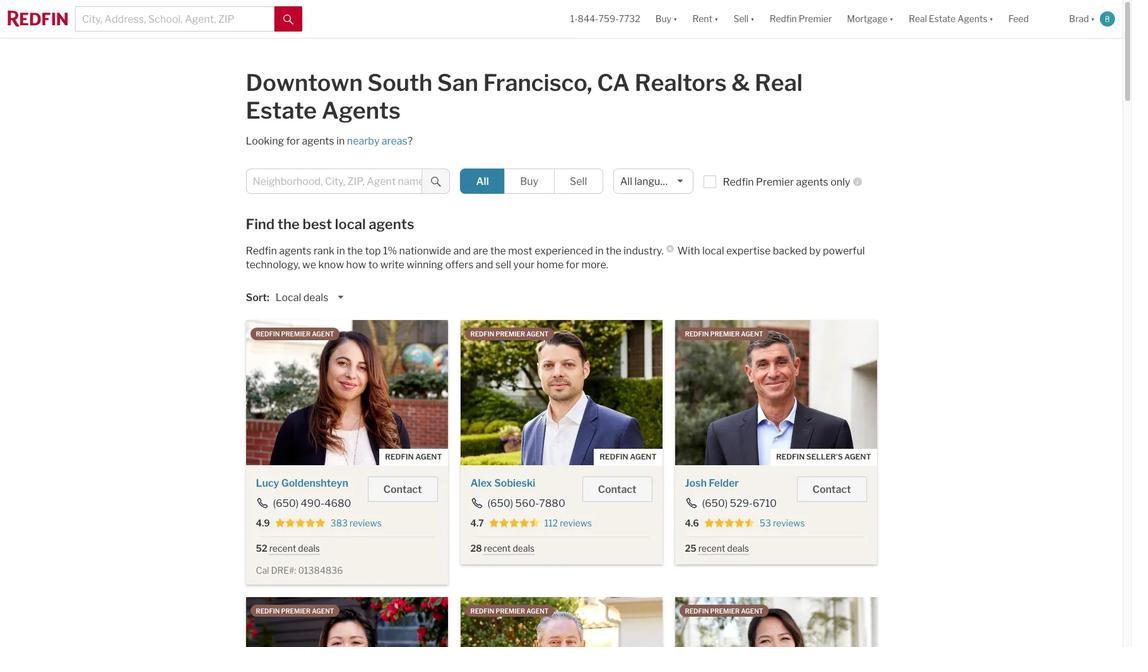 Task type: vqa. For each thing, say whether or not it's contained in the screenshot.
Redfin Premier button
yes



Task type: locate. For each thing, give the bounding box(es) containing it.
local inside with local expertise backed by powerful technology, we know how to write winning offers and sell your home for more.
[[703, 245, 725, 257]]

for right looking at the top
[[286, 135, 300, 147]]

nearby areas link
[[347, 135, 408, 147]]

2 contact from the left
[[598, 484, 637, 496]]

2 recent from the left
[[484, 543, 511, 554]]

top
[[365, 245, 381, 257]]

1 horizontal spatial buy
[[656, 13, 672, 24]]

1 horizontal spatial submit search image
[[431, 177, 441, 187]]

0 vertical spatial agents
[[958, 13, 988, 24]]

real estate agents ▾ link
[[909, 0, 994, 38]]

0 vertical spatial local
[[335, 216, 366, 232]]

reviews right 383
[[350, 518, 382, 528]]

2 redfin agent from the left
[[600, 452, 657, 462]]

deals down rating 4.6 out of 5 element
[[728, 543, 749, 554]]

experienced
[[535, 245, 593, 257]]

redfin
[[256, 330, 280, 338], [471, 330, 495, 338], [685, 330, 709, 338], [385, 452, 414, 462], [600, 452, 629, 462], [777, 452, 805, 462], [256, 607, 280, 615], [471, 607, 495, 615], [685, 607, 709, 615]]

lucy goldenshteyn link
[[256, 477, 348, 489]]

112 reviews
[[545, 518, 592, 528]]

▾ for rent ▾
[[715, 13, 719, 24]]

buy for buy
[[520, 176, 539, 188]]

▾
[[674, 13, 678, 24], [715, 13, 719, 24], [751, 13, 755, 24], [890, 13, 894, 24], [990, 13, 994, 24], [1091, 13, 1095, 24]]

sell right buy option
[[570, 176, 587, 188]]

490-
[[301, 498, 325, 510]]

1 contact from the left
[[384, 484, 422, 496]]

2 ▾ from the left
[[715, 13, 719, 24]]

technology,
[[246, 259, 300, 271]]

0 horizontal spatial estate
[[246, 97, 317, 124]]

3 contact button from the left
[[797, 477, 867, 502]]

52 recent deals
[[256, 543, 320, 554]]

2 horizontal spatial contact
[[813, 484, 851, 496]]

0 horizontal spatial agents
[[322, 97, 401, 124]]

brad ▾
[[1070, 13, 1095, 24]]

(650)
[[273, 498, 299, 510], [488, 498, 513, 510], [702, 498, 728, 510]]

0 horizontal spatial sell
[[570, 176, 587, 188]]

2 horizontal spatial redfin
[[770, 13, 797, 24]]

(650) for (650) 529-6710
[[702, 498, 728, 510]]

1 horizontal spatial contact button
[[583, 477, 653, 502]]

(650) down alex sobieski link
[[488, 498, 513, 510]]

2 vertical spatial redfin
[[246, 245, 277, 257]]

are
[[473, 245, 488, 257]]

submit search image
[[283, 14, 294, 24], [431, 177, 441, 187]]

▾ right rent ▾
[[751, 13, 755, 24]]

felder
[[709, 477, 739, 489]]

in right rank
[[337, 245, 345, 257]]

recent right 28 in the left bottom of the page
[[484, 543, 511, 554]]

contact button
[[368, 477, 438, 502], [583, 477, 653, 502], [797, 477, 867, 502]]

0 horizontal spatial local
[[335, 216, 366, 232]]

south
[[368, 69, 433, 97]]

buy right 7732
[[656, 13, 672, 24]]

0 vertical spatial buy
[[656, 13, 672, 24]]

0 vertical spatial estate
[[929, 13, 956, 24]]

your
[[514, 259, 535, 271]]

find the best local agents
[[246, 216, 414, 232]]

alex
[[471, 477, 492, 489]]

local right best
[[335, 216, 366, 232]]

and up offers at the top left of the page
[[454, 245, 471, 257]]

▾ left rent
[[674, 13, 678, 24]]

and down are at left top
[[476, 259, 493, 271]]

alex sobieski
[[471, 477, 536, 489]]

1 horizontal spatial estate
[[929, 13, 956, 24]]

1 vertical spatial submit search image
[[431, 177, 441, 187]]

1 vertical spatial estate
[[246, 97, 317, 124]]

contact button down seller's on the right of the page
[[797, 477, 867, 502]]

in for rank
[[337, 245, 345, 257]]

downtown south san francisco, ca realtors & real estate agents
[[246, 69, 803, 124]]

1 reviews from the left
[[350, 518, 382, 528]]

1 horizontal spatial agents
[[958, 13, 988, 24]]

recent right 52
[[269, 543, 296, 554]]

53
[[760, 518, 771, 528]]

1 horizontal spatial real
[[909, 13, 928, 24]]

1 contact button from the left
[[368, 477, 438, 502]]

▾ right brad
[[1091, 13, 1095, 24]]

deals down rating 4.7 out of 5 element
[[513, 543, 535, 554]]

all languages
[[620, 176, 683, 188]]

find
[[246, 216, 275, 232]]

all left languages
[[620, 176, 633, 188]]

(650) for (650) 490-4680
[[273, 498, 299, 510]]

in
[[337, 135, 345, 147], [337, 245, 345, 257], [596, 245, 604, 257]]

6 ▾ from the left
[[1091, 13, 1095, 24]]

52
[[256, 543, 268, 554]]

photo of lyzette abaya image
[[675, 597, 877, 647]]

0 horizontal spatial all
[[476, 176, 489, 188]]

sort:
[[246, 291, 269, 303]]

2 all from the left
[[620, 176, 633, 188]]

agents left feed
[[958, 13, 988, 24]]

sell
[[496, 259, 512, 271]]

0 horizontal spatial premier
[[756, 176, 794, 188]]

we
[[302, 259, 316, 271]]

rating 4.6 out of 5 element
[[704, 518, 755, 529]]

backed
[[773, 245, 808, 257]]

0 horizontal spatial contact
[[384, 484, 422, 496]]

recent right 25
[[699, 543, 726, 554]]

buy
[[656, 13, 672, 24], [520, 176, 539, 188]]

languages
[[635, 176, 683, 188]]

mortgage ▾ button
[[840, 0, 902, 38]]

1 horizontal spatial local
[[703, 245, 725, 257]]

1 vertical spatial sell
[[570, 176, 587, 188]]

real right the mortgage ▾
[[909, 13, 928, 24]]

844-
[[578, 13, 599, 24]]

agents up nearby
[[322, 97, 401, 124]]

0 horizontal spatial buy
[[520, 176, 539, 188]]

1 vertical spatial agents
[[322, 97, 401, 124]]

deals for alex sobieski
[[513, 543, 535, 554]]

1 vertical spatial redfin
[[723, 176, 754, 188]]

premier
[[281, 330, 311, 338], [496, 330, 525, 338], [711, 330, 740, 338], [281, 607, 311, 615], [496, 607, 525, 615], [711, 607, 740, 615]]

how
[[346, 259, 366, 271]]

in left nearby
[[337, 135, 345, 147]]

premier inside 'button'
[[799, 13, 832, 24]]

1 ▾ from the left
[[674, 13, 678, 24]]

and inside with local expertise backed by powerful technology, we know how to write winning offers and sell your home for more.
[[476, 259, 493, 271]]

0 vertical spatial redfin
[[770, 13, 797, 24]]

reviews for 4680
[[350, 518, 382, 528]]

3 (650) from the left
[[702, 498, 728, 510]]

4680
[[325, 498, 351, 510]]

sell
[[734, 13, 749, 24], [570, 176, 587, 188]]

buy inside dropdown button
[[656, 13, 672, 24]]

2 horizontal spatial (650)
[[702, 498, 728, 510]]

759-
[[599, 13, 619, 24]]

1 horizontal spatial reviews
[[560, 518, 592, 528]]

1 all from the left
[[476, 176, 489, 188]]

0 horizontal spatial contact button
[[368, 477, 438, 502]]

all left buy option
[[476, 176, 489, 188]]

1 horizontal spatial for
[[566, 259, 580, 271]]

contact button up 383 reviews
[[368, 477, 438, 502]]

local right with
[[703, 245, 725, 257]]

3 reviews from the left
[[773, 518, 805, 528]]

0 horizontal spatial redfin agent
[[385, 452, 442, 462]]

alex sobieski link
[[471, 477, 536, 489]]

1 horizontal spatial sell
[[734, 13, 749, 24]]

0 vertical spatial and
[[454, 245, 471, 257]]

1 (650) from the left
[[273, 498, 299, 510]]

(650) 560-7880
[[488, 498, 566, 510]]

City, Address, School, Agent, ZIP search field
[[75, 6, 275, 32]]

reviews right 53
[[773, 518, 805, 528]]

reviews for 6710
[[773, 518, 805, 528]]

3 recent from the left
[[699, 543, 726, 554]]

buy inside option
[[520, 176, 539, 188]]

2 horizontal spatial contact button
[[797, 477, 867, 502]]

real
[[909, 13, 928, 24], [755, 69, 803, 97]]

2 contact button from the left
[[583, 477, 653, 502]]

the right find
[[278, 216, 300, 232]]

deals up cal dre#: 01384836
[[298, 543, 320, 554]]

(650) for (650) 560-7880
[[488, 498, 513, 510]]

0 vertical spatial sell
[[734, 13, 749, 24]]

1 vertical spatial premier
[[756, 176, 794, 188]]

sell for sell ▾
[[734, 13, 749, 24]]

agents left only
[[797, 176, 829, 188]]

buy ▾
[[656, 13, 678, 24]]

real inside dropdown button
[[909, 13, 928, 24]]

sobieski
[[494, 477, 536, 489]]

1 recent from the left
[[269, 543, 296, 554]]

▾ right rent
[[715, 13, 719, 24]]

4.7
[[471, 518, 484, 528]]

0 vertical spatial real
[[909, 13, 928, 24]]

(650) up rating 4.9 out of 5 element
[[273, 498, 299, 510]]

mortgage
[[848, 13, 888, 24]]

1 vertical spatial buy
[[520, 176, 539, 188]]

recent for (650) 490-4680
[[269, 543, 296, 554]]

0 horizontal spatial reviews
[[350, 518, 382, 528]]

sell right rent ▾
[[734, 13, 749, 24]]

premier for redfin premier
[[799, 13, 832, 24]]

redfin premier agent
[[256, 330, 334, 338], [471, 330, 549, 338], [685, 330, 764, 338], [256, 607, 334, 615], [471, 607, 549, 615], [685, 607, 764, 615]]

mortgage ▾ button
[[848, 0, 894, 38]]

1 horizontal spatial redfin
[[723, 176, 754, 188]]

redfin premier agents only
[[723, 176, 851, 188]]

2 horizontal spatial recent
[[699, 543, 726, 554]]

and
[[454, 245, 471, 257], [476, 259, 493, 271]]

▾ for sell ▾
[[751, 13, 755, 24]]

0 vertical spatial for
[[286, 135, 300, 147]]

agents
[[302, 135, 334, 147], [797, 176, 829, 188], [369, 216, 414, 232], [279, 245, 312, 257]]

▾ left feed
[[990, 13, 994, 24]]

1 vertical spatial real
[[755, 69, 803, 97]]

1 horizontal spatial recent
[[484, 543, 511, 554]]

1 vertical spatial local
[[703, 245, 725, 257]]

Buy radio
[[504, 169, 555, 194]]

sell inside 'option'
[[570, 176, 587, 188]]

0 horizontal spatial (650)
[[273, 498, 299, 510]]

1 horizontal spatial contact
[[598, 484, 637, 496]]

sell inside dropdown button
[[734, 13, 749, 24]]

2 reviews from the left
[[560, 518, 592, 528]]

contact button up 112 reviews
[[583, 477, 653, 502]]

1 horizontal spatial (650)
[[488, 498, 513, 510]]

Sell radio
[[554, 169, 603, 194]]

contact button for (650) 490-4680
[[368, 477, 438, 502]]

all
[[476, 176, 489, 188], [620, 176, 633, 188]]

redfin for redfin premier
[[770, 13, 797, 24]]

user photo image
[[1101, 11, 1116, 27]]

0 vertical spatial submit search image
[[283, 14, 294, 24]]

▾ for buy ▾
[[674, 13, 678, 24]]

0 horizontal spatial redfin
[[246, 245, 277, 257]]

reviews right 112
[[560, 518, 592, 528]]

0 horizontal spatial real
[[755, 69, 803, 97]]

the up "how"
[[347, 245, 363, 257]]

buy ▾ button
[[656, 0, 678, 38]]

(650) 529-6710
[[702, 498, 777, 510]]

(650) 490-4680 button
[[256, 498, 352, 510]]

1 vertical spatial and
[[476, 259, 493, 271]]

1 redfin agent from the left
[[385, 452, 442, 462]]

0 horizontal spatial recent
[[269, 543, 296, 554]]

0 vertical spatial premier
[[799, 13, 832, 24]]

(650) down josh felder link
[[702, 498, 728, 510]]

nearby
[[347, 135, 380, 147]]

agents up we
[[279, 245, 312, 257]]

1 horizontal spatial premier
[[799, 13, 832, 24]]

2 (650) from the left
[[488, 498, 513, 510]]

5 ▾ from the left
[[990, 13, 994, 24]]

3 contact from the left
[[813, 484, 851, 496]]

&
[[732, 69, 750, 97]]

francisco,
[[483, 69, 593, 97]]

redfin premier
[[770, 13, 832, 24]]

529-
[[730, 498, 753, 510]]

write
[[381, 259, 405, 271]]

in up more.
[[596, 245, 604, 257]]

photo of josh felder image
[[675, 320, 877, 465]]

for down experienced
[[566, 259, 580, 271]]

option group
[[461, 169, 603, 194]]

seller's
[[807, 452, 843, 462]]

rating 4.9 out of 5 element
[[275, 518, 326, 529]]

(650) 490-4680
[[273, 498, 351, 510]]

redfin agent for 7880
[[600, 452, 657, 462]]

agents inside downtown south san francisco, ca realtors & real estate agents
[[322, 97, 401, 124]]

real right &
[[755, 69, 803, 97]]

for inside with local expertise backed by powerful technology, we know how to write winning offers and sell your home for more.
[[566, 259, 580, 271]]

local deals
[[276, 292, 329, 304]]

1 horizontal spatial and
[[476, 259, 493, 271]]

2 horizontal spatial reviews
[[773, 518, 805, 528]]

buy right all option
[[520, 176, 539, 188]]

all inside option
[[476, 176, 489, 188]]

1 horizontal spatial all
[[620, 176, 633, 188]]

4 ▾ from the left
[[890, 13, 894, 24]]

deals for josh felder
[[728, 543, 749, 554]]

3 ▾ from the left
[[751, 13, 755, 24]]

Neighborhood, City, ZIP, Agent name search field
[[246, 169, 423, 194]]

1 vertical spatial for
[[566, 259, 580, 271]]

agents up 1%
[[369, 216, 414, 232]]

lucy
[[256, 477, 279, 489]]

recent for (650) 529-6710
[[699, 543, 726, 554]]

agents up neighborhood, city, zip, agent name search box
[[302, 135, 334, 147]]

contact for (650) 490-4680
[[384, 484, 422, 496]]

recent
[[269, 543, 296, 554], [484, 543, 511, 554], [699, 543, 726, 554]]

1-844-759-7732
[[571, 13, 641, 24]]

1 horizontal spatial redfin agent
[[600, 452, 657, 462]]

▾ right mortgage
[[890, 13, 894, 24]]

redfin inside 'button'
[[770, 13, 797, 24]]



Task type: describe. For each thing, give the bounding box(es) containing it.
feed
[[1009, 13, 1029, 24]]

brad
[[1070, 13, 1089, 24]]

rent ▾
[[693, 13, 719, 24]]

photo of helen li image
[[246, 597, 448, 647]]

contact button for (650) 560-7880
[[583, 477, 653, 502]]

▾ for brad ▾
[[1091, 13, 1095, 24]]

contact for (650) 529-6710
[[813, 484, 851, 496]]

redfin agents rank in the top 1% nationwide and are the most experienced in the industry.
[[246, 245, 664, 257]]

contact for (650) 560-7880
[[598, 484, 637, 496]]

sell for sell
[[570, 176, 587, 188]]

rank
[[314, 245, 335, 257]]

premier for redfin premier agents only
[[756, 176, 794, 188]]

0 horizontal spatial submit search image
[[283, 14, 294, 24]]

all for all
[[476, 176, 489, 188]]

dre#:
[[271, 565, 296, 576]]

sell ▾
[[734, 13, 755, 24]]

0 horizontal spatial for
[[286, 135, 300, 147]]

4.6
[[685, 518, 699, 528]]

realtors
[[635, 69, 727, 97]]

best
[[303, 216, 332, 232]]

looking
[[246, 135, 284, 147]]

estate inside downtown south san francisco, ca realtors & real estate agents
[[246, 97, 317, 124]]

lucy goldenshteyn
[[256, 477, 348, 489]]

redfin premier button
[[763, 0, 840, 38]]

recent for (650) 560-7880
[[484, 543, 511, 554]]

estate inside dropdown button
[[929, 13, 956, 24]]

contact button for (650) 529-6710
[[797, 477, 867, 502]]

local
[[276, 292, 301, 304]]

with
[[678, 245, 701, 257]]

All radio
[[461, 169, 505, 194]]

?
[[408, 135, 413, 147]]

agents inside dropdown button
[[958, 13, 988, 24]]

redfin agent for 4680
[[385, 452, 442, 462]]

redfin for redfin agents rank in the top 1% nationwide and are the most experienced in the industry.
[[246, 245, 277, 257]]

the up sell
[[491, 245, 506, 257]]

sell ▾ button
[[734, 0, 755, 38]]

rating 4.7 out of 5 element
[[489, 518, 540, 529]]

560-
[[516, 498, 539, 510]]

28 recent deals
[[471, 543, 535, 554]]

rent
[[693, 13, 713, 24]]

cal dre#: 01384836
[[256, 565, 343, 576]]

0 horizontal spatial and
[[454, 245, 471, 257]]

option group containing all
[[461, 169, 603, 194]]

photo of andrew weinberger image
[[461, 597, 663, 647]]

7880
[[539, 498, 566, 510]]

most
[[508, 245, 533, 257]]

feed button
[[1002, 0, 1062, 38]]

383
[[331, 518, 348, 528]]

4.9
[[256, 518, 270, 528]]

looking for agents in nearby areas ?
[[246, 135, 413, 147]]

01384836
[[298, 565, 343, 576]]

6710
[[753, 498, 777, 510]]

28
[[471, 543, 482, 554]]

7732
[[619, 13, 641, 24]]

expertise
[[727, 245, 771, 257]]

reviews for 7880
[[560, 518, 592, 528]]

25
[[685, 543, 697, 554]]

redfin seller's agent
[[777, 452, 872, 462]]

(650) 529-6710 button
[[685, 498, 778, 510]]

downtown
[[246, 69, 363, 97]]

disclaimer image
[[666, 245, 674, 253]]

josh
[[685, 477, 707, 489]]

rent ▾ button
[[693, 0, 719, 38]]

the up more.
[[606, 245, 622, 257]]

1-844-759-7732 link
[[571, 13, 641, 24]]

▾ for mortgage ▾
[[890, 13, 894, 24]]

josh felder
[[685, 477, 739, 489]]

by
[[810, 245, 821, 257]]

san
[[437, 69, 479, 97]]

112
[[545, 518, 558, 528]]

only
[[831, 176, 851, 188]]

in for agents
[[337, 135, 345, 147]]

deals right local
[[303, 292, 329, 304]]

ca
[[597, 69, 630, 97]]

rent ▾ button
[[685, 0, 726, 38]]

photo of lucy goldenshteyn image
[[246, 320, 448, 465]]

buy ▾ button
[[648, 0, 685, 38]]

sell ▾ button
[[726, 0, 763, 38]]

know
[[319, 259, 344, 271]]

powerful
[[823, 245, 865, 257]]

real estate agents ▾
[[909, 13, 994, 24]]

all for all languages
[[620, 176, 633, 188]]

photo of alex sobieski image
[[461, 320, 663, 465]]

nationwide
[[399, 245, 451, 257]]

more.
[[582, 259, 609, 271]]

industry.
[[624, 245, 664, 257]]

25 recent deals
[[685, 543, 749, 554]]

redfin for redfin premier agents only
[[723, 176, 754, 188]]

deals for lucy goldenshteyn
[[298, 543, 320, 554]]

53 reviews
[[760, 518, 805, 528]]

real inside downtown south san francisco, ca realtors & real estate agents
[[755, 69, 803, 97]]

mortgage ▾
[[848, 13, 894, 24]]

areas
[[382, 135, 408, 147]]

buy for buy ▾
[[656, 13, 672, 24]]

(650) 560-7880 button
[[471, 498, 566, 510]]

1-
[[571, 13, 578, 24]]

winning
[[407, 259, 443, 271]]



